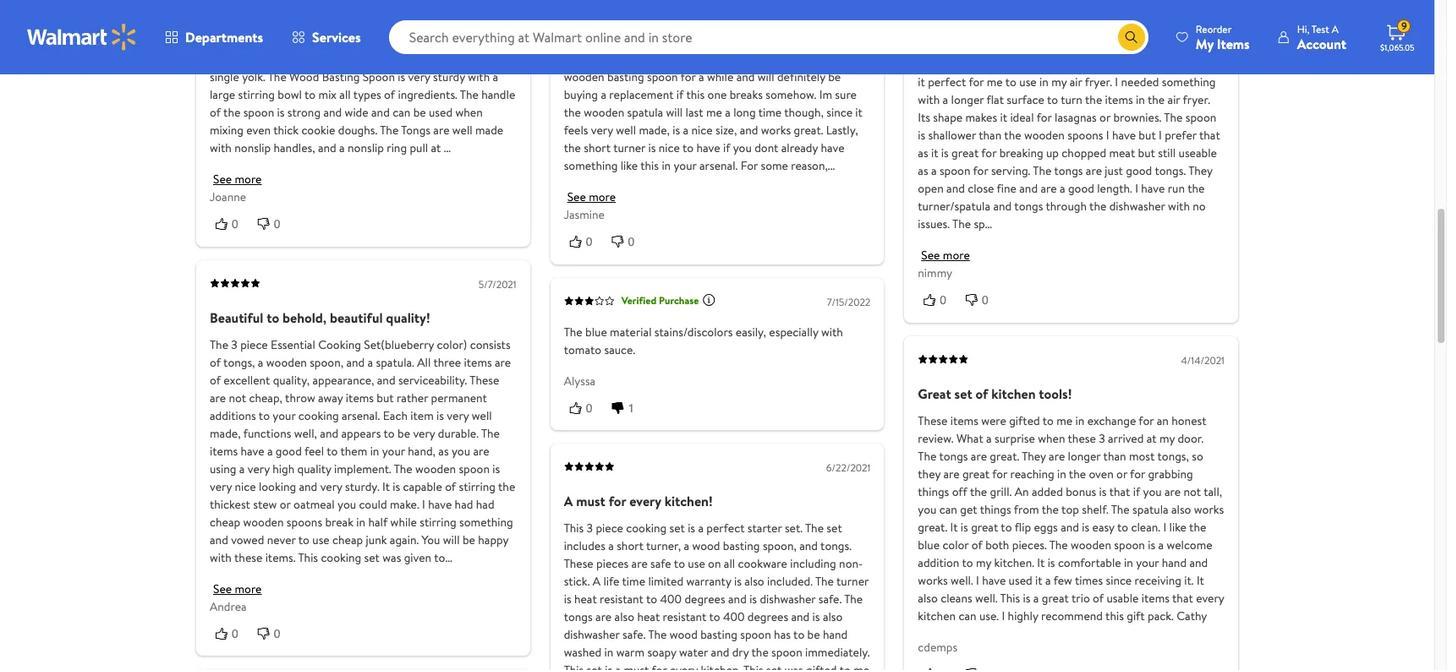 Task type: locate. For each thing, give the bounding box(es) containing it.
shelf.
[[1082, 501, 1109, 518]]

are
[[1086, 163, 1102, 180], [1041, 180, 1057, 197], [495, 354, 511, 371], [210, 390, 226, 407], [473, 443, 489, 460], [971, 448, 987, 465], [1049, 448, 1065, 465], [943, 466, 960, 483], [1165, 484, 1181, 501], [632, 556, 648, 573], [596, 609, 612, 626]]

1 vertical spatial kitchen.
[[701, 662, 741, 671]]

0 vertical spatial well.
[[951, 572, 973, 589]]

they
[[1189, 163, 1213, 180], [1022, 448, 1046, 465]]

0 vertical spatial spoon,
[[310, 354, 343, 371]]

air down which
[[1168, 92, 1180, 109]]

i left the "prefer"
[[1159, 127, 1162, 144]]

0 horizontal spatial three
[[433, 354, 461, 371]]

0 horizontal spatial 3
[[231, 336, 238, 353]]

good inside the 'the 3 piece essential cooking set(blueberry color) consists of tongs, a wooden spoon, and a spatula. all three items are of excellent quality, appearance, and serviceability. these are not cheap, throw away items but rather permanent additions to your cooking arsenal. each item is very well made, functions well, and appears to be very durable. the items have a good feel to them in your hand, as you are using a  very high quality implement. the wooden spoon is very nice looking and very sturdy. it is capable of stirring the thickest stew or oatmeal you could make. i have had had cheap wooden spoons break in half while stirring something and vowed never to use cheap junk again. you will be happy with these items. this cooking set was given to...'
[[276, 443, 302, 460]]

to left flip
[[1001, 519, 1012, 536]]

0 horizontal spatial things
[[918, 484, 949, 501]]

spoon up dry
[[740, 627, 771, 644]]

1 horizontal spatial had
[[476, 496, 494, 513]]

with inside the blue material stains/discolors easily, especially with tomato sauce.
[[821, 324, 843, 341]]

dishwasher inside "i love this set. the three most important tools you need in your kitchen in an affordable set. i got the color in blue icing and it was a little lighter in color than the box image but still very nice. the spatula or turner is flat and offset which made it perfect for me to use in my air fryer. i needed something with a longer flat surface to turn the items in the air fryer. its shape makes it ideal for lasagnas or brownies. the spoon is shallower than the wooden spoons i have but i prefer that as it is great for breaking up chopped meat but still useable as a spoon for serving. the tongs are just good tongs. they open and close fine and are a good length. i have run the turner/spatula and tongs through the dishwasher with no issues. the sp..."
[[1109, 198, 1165, 215]]

more for nimmy
[[943, 247, 970, 264]]

0 vertical spatial good
[[1126, 163, 1152, 180]]

items inside "i love this set. the three most important tools you need in your kitchen in an affordable set. i got the color in blue icing and it was a little lighter in color than the box image but still very nice. the spatula or turner is flat and offset which made it perfect for me to use in my air fryer. i needed something with a longer flat surface to turn the items in the air fryer. its shape makes it ideal for lasagnas or brownies. the spoon is shallower than the wooden spoons i have but i prefer that as it is great for breaking up chopped meat but still useable as a spoon for serving. the tongs are just good tongs. they open and close fine and are a good length. i have run the turner/spatula and tongs through the dishwasher with no issues. the sp..."
[[1105, 92, 1133, 109]]

every inside "this 3 piece cooking set is a perfect starter set. the set includes a short turner, a wood basting spoon, and tongs. these pieces are safe to use on all cookware including non- stick. a life time limited warranty is also included. the turner is heat resistant to 400 degrees and is dishwasher safe. the tongs are also heat resistant to 400 degrees and is also dishwasher safe. the wood basting spoon has to be hand washed in warm soapy water and dry the spoon immediately. this set is a must for every kitchen. this set was gift"
[[670, 662, 698, 671]]

0 vertical spatial kitchen.
[[994, 555, 1034, 572]]

3 for beautiful to behold, beautiful quality!
[[231, 336, 238, 353]]

was inside the 'the 3 piece essential cooking set(blueberry color) consists of tongs, a wooden spoon, and a spatula. all three items are of excellent quality, appearance, and serviceability. these are not cheap, throw away items but rather permanent additions to your cooking arsenal. each item is very well made, functions well, and appears to be very durable. the items have a good feel to them in your hand, as you are using a  very high quality implement. the wooden spoon is very nice looking and very sturdy. it is capable of stirring the thickest stew or oatmeal you could make. i have had had cheap wooden spoons break in half while stirring something and vowed never to use cheap junk again. you will be happy with these items. this cooking set was given to...'
[[383, 550, 401, 567]]

of
[[210, 354, 221, 371], [210, 372, 221, 389], [976, 385, 988, 403], [445, 479, 456, 495], [972, 537, 983, 554], [1093, 590, 1104, 607]]

2 horizontal spatial use
[[1020, 74, 1037, 91]]

see more button up jasmine
[[567, 189, 616, 206]]

tall,
[[1204, 484, 1222, 501]]

longer up oven
[[1068, 448, 1101, 465]]

these up 'review.'
[[918, 413, 948, 430]]

0 horizontal spatial still
[[1158, 145, 1176, 162]]

1 horizontal spatial spoons
[[1068, 127, 1103, 144]]

stirring
[[459, 479, 496, 495], [420, 514, 456, 531]]

use inside "i love this set. the three most important tools you need in your kitchen in an affordable set. i got the color in blue icing and it was a little lighter in color than the box image but still very nice. the spatula or turner is flat and offset which made it perfect for me to use in my air fryer. i needed something with a longer flat surface to turn the items in the air fryer. its shape makes it ideal for lasagnas or brownies. the spoon is shallower than the wooden spoons i have but i prefer that as it is great for breaking up chopped meat but still useable as a spoon for serving. the tongs are just good tongs. they open and close fine and are a good length. i have run the turner/spatula and tongs through the dishwasher with no issues. the sp..."
[[1020, 74, 1037, 91]]

0 vertical spatial kitchen
[[944, 21, 982, 38]]

my
[[1196, 34, 1214, 53]]

an inside the these items were gifted to me in exchange for an honest review.   what a surprise when these 3 arrived at my door. the tongs are great.   they are longer than most tongs, so they are great for reaching in the oven or for grabbing things off the grill.  an added bonus is that if you are not tall, you can get things from the top shelf.   the spatula also works great.  it is great to flip eggs and is easy to clean.  i like the blue color of both pieces.  the wooden spoon is a welcome addition to my kitchen.  it is comfortable in your hand and works well.  i have used it a few times since receiving it.  it also cleans well.   this is a great trio of usable items that every kitchen can use.   i highly recommend this gift pack. cathy
[[1157, 413, 1169, 430]]

4/14/2021
[[1181, 353, 1225, 368]]

0 vertical spatial tongs,
[[223, 354, 255, 371]]

reorder my items
[[1196, 22, 1250, 53]]

with
[[918, 92, 940, 109], [1168, 198, 1190, 215], [821, 324, 843, 341], [210, 550, 232, 567]]

set. up little
[[969, 3, 987, 20]]

basting up all
[[723, 538, 760, 555]]

both
[[986, 537, 1009, 554]]

great. up addition
[[918, 519, 948, 536]]

was down again.
[[383, 550, 401, 567]]

a inside hi, test a account
[[1332, 22, 1339, 36]]

so
[[1192, 448, 1203, 465]]

fryer. down made
[[1183, 92, 1210, 109]]

i left 'needed'
[[1115, 74, 1118, 91]]

spoon
[[1186, 109, 1217, 126], [940, 163, 971, 180], [459, 461, 490, 478], [1114, 537, 1145, 554], [740, 627, 771, 644], [772, 645, 802, 662]]

services
[[312, 28, 361, 47]]

the up they
[[918, 448, 937, 465]]

2 vertical spatial my
[[976, 555, 991, 572]]

an inside "i love this set. the three most important tools you need in your kitchen in an affordable set. i got the color in blue icing and it was a little lighter in color than the box image but still very nice. the spatula or turner is flat and offset which made it perfect for me to use in my air fryer. i needed something with a longer flat surface to turn the items in the air fryer. its shape makes it ideal for lasagnas or brownies. the spoon is shallower than the wooden spoons i have but i prefer that as it is great for breaking up chopped meat but still useable as a spoon for serving. the tongs are just good tongs. they open and close fine and are a good length. i have run the turner/spatula and tongs through the dishwasher with no issues. the sp..."
[[996, 21, 1008, 38]]

were
[[981, 413, 1006, 430]]

comfortable
[[1058, 555, 1121, 572]]

1 horizontal spatial most
[[1129, 448, 1155, 465]]

0 vertical spatial must
[[576, 492, 605, 511]]

still down the "prefer"
[[1158, 145, 1176, 162]]

or down looking
[[280, 496, 291, 513]]

very left nice.
[[918, 56, 940, 73]]

immediately.
[[805, 645, 870, 662]]

this down dry
[[744, 662, 763, 671]]

a down clean.
[[1158, 537, 1164, 554]]

2 vertical spatial a
[[593, 574, 601, 591]]

see more button for jasmine
[[567, 189, 616, 206]]

an
[[1015, 484, 1029, 501]]

close
[[968, 180, 994, 197]]

0 horizontal spatial spatula
[[990, 56, 1026, 73]]

1 vertical spatial blue
[[918, 537, 940, 554]]

an left honest
[[1157, 413, 1169, 430]]

are down when
[[1049, 448, 1065, 465]]

0 horizontal spatial every
[[630, 492, 661, 511]]

1 vertical spatial air
[[1168, 92, 1180, 109]]

1 vertical spatial safe.
[[623, 627, 646, 644]]

image
[[1150, 38, 1180, 55]]

than inside the these items were gifted to me in exchange for an honest review.   what a surprise when these 3 arrived at my door. the tongs are great.   they are longer than most tongs, so they are great for reaching in the oven or for grabbing things off the grill.  an added bonus is that if you are not tall, you can get things from the top shelf.   the spatula also works great.  it is great to flip eggs and is easy to clean.  i like the blue color of both pieces.  the wooden spoon is a welcome addition to my kitchen.  it is comfortable in your hand and works well.  i have used it a few times since receiving it.  it also cleans well.   this is a great trio of usable items that every kitchen can use.   i highly recommend this gift pack. cathy
[[1103, 448, 1126, 465]]

1 vertical spatial most
[[1129, 448, 1155, 465]]

1 horizontal spatial longer
[[1068, 448, 1101, 465]]

items down consists
[[464, 354, 492, 371]]

includes
[[564, 538, 605, 555]]

i right length.
[[1135, 180, 1138, 197]]

grabbing
[[1148, 466, 1193, 483]]

run
[[1168, 180, 1185, 197]]

2 vertical spatial kitchen
[[918, 608, 956, 625]]

use inside the 'the 3 piece essential cooking set(blueberry color) consists of tongs, a wooden spoon, and a spatula. all three items are of excellent quality, appearance, and serviceability. these are not cheap, throw away items but rather permanent additions to your cooking arsenal. each item is very well made, functions well, and appears to be very durable. the items have a good feel to them in your hand, as you are using a  very high quality implement. the wooden spoon is very nice looking and very sturdy. it is capable of stirring the thickest stew or oatmeal you could make. i have had had cheap wooden spoons break in half while stirring something and vowed never to use cheap junk again. you will be happy with these items. this cooking set was given to...'
[[312, 532, 330, 549]]

1 horizontal spatial blue
[[918, 537, 940, 554]]

door.
[[1178, 430, 1204, 447]]

0 vertical spatial spatula
[[990, 56, 1026, 73]]

wood up the on
[[692, 538, 720, 555]]

easy
[[1092, 519, 1115, 536]]

3 inside the 'the 3 piece essential cooking set(blueberry color) consists of tongs, a wooden spoon, and a spatula. all three items are of excellent quality, appearance, and serviceability. these are not cheap, throw away items but rather permanent additions to your cooking arsenal. each item is very well made, functions well, and appears to be very durable. the items have a good feel to them in your hand, as you are using a  very high quality implement. the wooden spoon is very nice looking and very sturdy. it is capable of stirring the thickest stew or oatmeal you could make. i have had had cheap wooden spoons break in half while stirring something and vowed never to use cheap junk again. you will be happy with these items. this cooking set was given to...'
[[231, 336, 238, 353]]

vowed
[[231, 532, 264, 549]]

resistant
[[600, 591, 644, 608], [663, 609, 707, 626]]

three up the affordable
[[1011, 3, 1038, 20]]

0 vertical spatial tongs.
[[1155, 163, 1186, 180]]

ideal
[[1010, 109, 1034, 126]]

is up highly
[[1023, 590, 1031, 607]]

0 horizontal spatial resistant
[[600, 591, 644, 608]]

1 vertical spatial my
[[1160, 430, 1175, 447]]

cooking inside "this 3 piece cooking set is a perfect starter set. the set includes a short turner, a wood basting spoon, and tongs. these pieces are safe to use on all cookware including non- stick. a life time limited warranty is also included. the turner is heat resistant to 400 degrees and is dishwasher safe. the tongs are also heat resistant to 400 degrees and is also dishwasher safe. the wood basting spoon has to be hand washed in warm soapy water and dry the spoon immediately. this set is a must for every kitchen. this set was gift"
[[626, 520, 667, 537]]

that down the it.
[[1172, 590, 1193, 607]]

to down the cheap,
[[259, 408, 270, 424]]

heat
[[574, 591, 597, 608], [637, 609, 660, 626]]

quality
[[297, 461, 331, 478]]

more for jasmine
[[589, 189, 616, 206]]

and up "appearance,"
[[346, 354, 365, 371]]

use
[[1020, 74, 1037, 91], [312, 532, 330, 549], [688, 556, 705, 573]]

1 vertical spatial something
[[459, 514, 513, 531]]

open
[[918, 180, 944, 197]]

1 vertical spatial 400
[[723, 609, 745, 626]]

for up close
[[973, 163, 988, 180]]

0 vertical spatial three
[[1011, 3, 1038, 20]]

longer inside "i love this set. the three most important tools you need in your kitchen in an affordable set. i got the color in blue icing and it was a little lighter in color than the box image but still very nice. the spatula or turner is flat and offset which made it perfect for me to use in my air fryer. i needed something with a longer flat surface to turn the items in the air fryer. its shape makes it ideal for lasagnas or brownies. the spoon is shallower than the wooden spoons i have but i prefer that as it is great for breaking up chopped meat but still useable as a spoon for serving. the tongs are just good tongs. they open and close fine and are a good length. i have run the turner/spatula and tongs through the dishwasher with no issues. the sp..."
[[951, 92, 984, 109]]

1 horizontal spatial spatula
[[1133, 501, 1169, 518]]

1 vertical spatial this
[[1106, 608, 1124, 625]]

to right easy
[[1117, 519, 1128, 536]]

these
[[1068, 430, 1096, 447], [234, 550, 262, 567]]

but right meat at the right of page
[[1138, 145, 1155, 162]]

0 vertical spatial be
[[398, 425, 410, 442]]

1 vertical spatial flat
[[987, 92, 1004, 109]]

0 vertical spatial than
[[1083, 38, 1106, 55]]

more up joanne
[[235, 171, 262, 188]]

is down oven
[[1099, 484, 1107, 501]]

must
[[576, 492, 605, 511], [624, 662, 649, 671]]

tongs inside "this 3 piece cooking set is a perfect starter set. the set includes a short turner, a wood basting spoon, and tongs. these pieces are safe to use on all cookware including non- stick. a life time limited warranty is also included. the turner is heat resistant to 400 degrees and is dishwasher safe. the tongs are also heat resistant to 400 degrees and is also dishwasher safe. the wood basting spoon has to be hand washed in warm soapy water and dry the spoon immediately. this set is a must for every kitchen. this set was gift"
[[564, 609, 593, 626]]

cooking down break in the bottom of the page
[[321, 550, 361, 567]]

hand up the it.
[[1162, 555, 1187, 572]]

what
[[957, 430, 983, 447]]

the down added
[[1042, 501, 1059, 518]]

color down the affordable
[[1054, 38, 1080, 55]]

but down blue
[[1183, 38, 1200, 55]]

most inside "i love this set. the three most important tools you need in your kitchen in an affordable set. i got the color in blue icing and it was a little lighter in color than the box image but still very nice. the spatula or turner is flat and offset which made it perfect for me to use in my air fryer. i needed something with a longer flat surface to turn the items in the air fryer. its shape makes it ideal for lasagnas or brownies. the spoon is shallower than the wooden spoons i have but i prefer that as it is great for breaking up chopped meat but still useable as a spoon for serving. the tongs are just good tongs. they open and close fine and are a good length. i have run the turner/spatula and tongs through the dishwasher with no issues. the sp..."
[[1041, 3, 1067, 20]]

see for joanne
[[213, 171, 232, 188]]

you inside "i love this set. the three most important tools you need in your kitchen in an affordable set. i got the color in blue icing and it was a little lighter in color than the box image but still very nice. the spatula or turner is flat and offset which made it perfect for me to use in my air fryer. i needed something with a longer flat surface to turn the items in the air fryer. its shape makes it ideal for lasagnas or brownies. the spoon is shallower than the wooden spoons i have but i prefer that as it is great for breaking up chopped meat but still useable as a spoon for serving. the tongs are just good tongs. they open and close fine and are a good length. i have run the turner/spatula and tongs through the dishwasher with no issues. the sp..."
[[1152, 3, 1170, 20]]

short
[[617, 538, 644, 555]]

have left used
[[982, 572, 1006, 589]]

still
[[1203, 38, 1221, 55], [1158, 145, 1176, 162]]

nimmy
[[918, 265, 953, 282]]

perfect inside "i love this set. the three most important tools you need in your kitchen in an affordable set. i got the color in blue icing and it was a little lighter in color than the box image but still very nice. the spatula or turner is flat and offset which made it perfect for me to use in my air fryer. i needed something with a longer flat surface to turn the items in the air fryer. its shape makes it ideal for lasagnas or brownies. the spoon is shallower than the wooden spoons i have but i prefer that as it is great for breaking up chopped meat but still useable as a spoon for serving. the tongs are just good tongs. they open and close fine and are a good length. i have run the turner/spatula and tongs through the dishwasher with no issues. the sp..."
[[928, 74, 966, 91]]

have inside the these items were gifted to me in exchange for an honest review.   what a surprise when these 3 arrived at my door. the tongs are great.   they are longer than most tongs, so they are great for reaching in the oven or for grabbing things off the grill.  an added bonus is that if you are not tall, you can get things from the top shelf.   the spatula also works great.  it is great to flip eggs and is easy to clean.  i like the blue color of both pieces.  the wooden spoon is a welcome addition to my kitchen.  it is comfortable in your hand and works well.  i have used it a few times since receiving it.  it also cleans well.   this is a great trio of usable items that every kitchen can use.   i highly recommend this gift pack. cathy
[[982, 572, 1006, 589]]

for up if
[[1130, 466, 1145, 483]]

see more
[[213, 171, 262, 188], [567, 189, 616, 206], [921, 247, 970, 264], [213, 581, 262, 598]]

perfect inside "this 3 piece cooking set is a perfect starter set. the set includes a short turner, a wood basting spoon, and tongs. these pieces are safe to use on all cookware including non- stick. a life time limited warranty is also included. the turner is heat resistant to 400 degrees and is dishwasher safe. the tongs are also heat resistant to 400 degrees and is also dishwasher safe. the wood basting spoon has to be hand washed in warm soapy water and dry the spoon immediately. this set is a must for every kitchen. this set was gift"
[[707, 520, 745, 537]]

1 horizontal spatial set.
[[969, 3, 987, 20]]

1 horizontal spatial my
[[1052, 74, 1067, 91]]

and down love
[[918, 38, 936, 55]]

also up warm
[[615, 609, 634, 626]]

was inside "i love this set. the three most important tools you need in your kitchen in an affordable set. i got the color in blue icing and it was a little lighter in color than the box image but still very nice. the spatula or turner is flat and offset which made it perfect for me to use in my air fryer. i needed something with a longer flat surface to turn the items in the air fryer. its shape makes it ideal for lasagnas or brownies. the spoon is shallower than the wooden spoons i have but i prefer that as it is great for breaking up chopped meat but still useable as a spoon for serving. the tongs are just good tongs. they open and close fine and are a good length. i have run the turner/spatula and tongs through the dishwasher with no issues. the sp..."
[[949, 38, 968, 55]]

wood
[[692, 538, 720, 555], [670, 627, 698, 644]]

to right feel
[[327, 443, 338, 460]]

spatula.
[[376, 354, 414, 371]]

1 horizontal spatial must
[[624, 662, 649, 671]]

perfect up all
[[707, 520, 745, 537]]

9
[[1402, 19, 1407, 33]]

1 vertical spatial must
[[624, 662, 649, 671]]

1 vertical spatial longer
[[1068, 448, 1101, 465]]

it
[[382, 479, 390, 495], [950, 519, 958, 536], [1037, 555, 1045, 572], [1197, 572, 1204, 589]]

of left excellent
[[210, 372, 221, 389]]

alyssa
[[564, 373, 596, 390]]

more for joanne
[[235, 171, 262, 188]]

0 vertical spatial color
[[1134, 21, 1160, 38]]

0 horizontal spatial great.
[[918, 519, 948, 536]]

these inside the these items were gifted to me in exchange for an honest review.   what a surprise when these 3 arrived at my door. the tongs are great.   they are longer than most tongs, so they are great for reaching in the oven or for grabbing things off the grill.  an added bonus is that if you are not tall, you can get things from the top shelf.   the spatula also works great.  it is great to flip eggs and is easy to clean.  i like the blue color of both pieces.  the wooden spoon is a welcome addition to my kitchen.  it is comfortable in your hand and works well.  i have used it a few times since receiving it.  it also cleans well.   this is a great trio of usable items that every kitchen can use.   i highly recommend this gift pack. cathy
[[918, 413, 948, 430]]

1 horizontal spatial stirring
[[459, 479, 496, 495]]

0 vertical spatial perfect
[[928, 74, 966, 91]]

items up "brownies."
[[1105, 92, 1133, 109]]

use up surface
[[1020, 74, 1037, 91]]

eggs
[[1034, 519, 1058, 536]]

this down used
[[1000, 590, 1020, 607]]

for down soapy
[[652, 662, 667, 671]]

kitchen inside the these items were gifted to me in exchange for an honest review.   what a surprise when these 3 arrived at my door. the tongs are great.   they are longer than most tongs, so they are great for reaching in the oven or for grabbing things off the grill.  an added bonus is that if you are not tall, you can get things from the top shelf.   the spatula also works great.  it is great to flip eggs and is easy to clean.  i like the blue color of both pieces.  the wooden spoon is a welcome addition to my kitchen.  it is comfortable in your hand and works well.  i have used it a few times since receiving it.  it also cleans well.   this is a great trio of usable items that every kitchen can use.   i highly recommend this gift pack. cathy
[[918, 608, 956, 625]]

1 horizontal spatial that
[[1172, 590, 1193, 607]]

my
[[1052, 74, 1067, 91], [1160, 430, 1175, 447], [976, 555, 991, 572]]

1 horizontal spatial hand
[[1162, 555, 1187, 572]]

are down life
[[596, 609, 612, 626]]

1 horizontal spatial use
[[688, 556, 705, 573]]

2 vertical spatial cooking
[[321, 550, 361, 567]]

spoons up "chopped" at the top
[[1068, 127, 1103, 144]]

piece for to
[[240, 336, 268, 353]]

0 horizontal spatial most
[[1041, 3, 1067, 20]]

0 horizontal spatial well.
[[951, 572, 973, 589]]

1 horizontal spatial something
[[1162, 74, 1216, 91]]

1 horizontal spatial piece
[[596, 520, 623, 537]]

hand inside the these items were gifted to me in exchange for an honest review.   what a surprise when these 3 arrived at my door. the tongs are great.   they are longer than most tongs, so they are great for reaching in the oven or for grabbing things off the grill.  an added bonus is that if you are not tall, you can get things from the top shelf.   the spatula also works great.  it is great to flip eggs and is easy to clean.  i like the blue color of both pieces.  the wooden spoon is a welcome addition to my kitchen.  it is comfortable in your hand and works well.  i have used it a few times since receiving it.  it also cleans well.   this is a great trio of usable items that every kitchen can use.   i highly recommend this gift pack. cathy
[[1162, 555, 1187, 572]]

0 horizontal spatial me
[[987, 74, 1003, 91]]

using
[[210, 461, 236, 478]]

the inside the 'the 3 piece essential cooking set(blueberry color) consists of tongs, a wooden spoon, and a spatula. all three items are of excellent quality, appearance, and serviceability. these are not cheap, throw away items but rather permanent additions to your cooking arsenal. each item is very well made, functions well, and appears to be very durable. the items have a good feel to them in your hand, as you are using a  very high quality implement. the wooden spoon is very nice looking and very sturdy. it is capable of stirring the thickest stew or oatmeal you could make. i have had had cheap wooden spoons break in half while stirring something and vowed never to use cheap junk again. you will be happy with these items. this cooking set was given to...'
[[498, 479, 515, 495]]

a up excellent
[[258, 354, 263, 371]]

0 horizontal spatial can
[[940, 501, 957, 518]]

0 horizontal spatial dishwasher
[[564, 627, 620, 644]]

nice.
[[943, 56, 966, 73]]

i inside the 'the 3 piece essential cooking set(blueberry color) consists of tongs, a wooden spoon, and a spatula. all three items are of excellent quality, appearance, and serviceability. these are not cheap, throw away items but rather permanent additions to your cooking arsenal. each item is very well made, functions well, and appears to be very durable. the items have a good feel to them in your hand, as you are using a  very high quality implement. the wooden spoon is very nice looking and very sturdy. it is capable of stirring the thickest stew or oatmeal you could make. i have had had cheap wooden spoons break in half while stirring something and vowed never to use cheap junk again. you will be happy with these items. this cooking set was given to...'
[[422, 496, 425, 513]]

0 horizontal spatial spoons
[[287, 514, 322, 531]]

tongs down what
[[939, 448, 968, 465]]

spoons inside the 'the 3 piece essential cooking set(blueberry color) consists of tongs, a wooden spoon, and a spatula. all three items are of excellent quality, appearance, and serviceability. these are not cheap, throw away items but rather permanent additions to your cooking arsenal. each item is very well made, functions well, and appears to be very durable. the items have a good feel to them in your hand, as you are using a  very high quality implement. the wooden spoon is very nice looking and very sturdy. it is capable of stirring the thickest stew or oatmeal you could make. i have had had cheap wooden spoons break in half while stirring something and vowed never to use cheap junk again. you will be happy with these items. this cooking set was given to...'
[[287, 514, 322, 531]]

1 horizontal spatial tongs,
[[1158, 448, 1189, 465]]

0 horizontal spatial set.
[[785, 520, 803, 537]]

0 horizontal spatial something
[[459, 514, 513, 531]]

wooden up comfortable
[[1071, 537, 1111, 554]]

great set of kitchen tools!
[[918, 385, 1072, 403]]

well. up use.
[[975, 590, 998, 607]]

0 horizontal spatial turner
[[837, 574, 869, 591]]

kitchen up gifted
[[992, 385, 1036, 403]]

see more button for joanne
[[213, 171, 262, 188]]

1 vertical spatial not
[[1184, 484, 1201, 501]]

these inside the 'the 3 piece essential cooking set(blueberry color) consists of tongs, a wooden spoon, and a spatula. all three items are of excellent quality, appearance, and serviceability. these are not cheap, throw away items but rather permanent additions to your cooking arsenal. each item is very well made, functions well, and appears to be very durable. the items have a good feel to them in your hand, as you are using a  very high quality implement. the wooden spoon is very nice looking and very sturdy. it is capable of stirring the thickest stew or oatmeal you could make. i have had had cheap wooden spoons break in half while stirring something and vowed never to use cheap junk again. you will be happy with these items. this cooking set was given to...'
[[234, 550, 262, 567]]

tongs, inside the these items were gifted to me in exchange for an honest review.   what a surprise when these 3 arrived at my door. the tongs are great.   they are longer than most tongs, so they are great for reaching in the oven or for grabbing things off the grill.  an added bonus is that if you are not tall, you can get things from the top shelf.   the spatula also works great.  it is great to flip eggs and is easy to clean.  i like the blue color of both pieces.  the wooden spoon is a welcome addition to my kitchen.  it is comfortable in your hand and works well.  i have used it a few times since receiving it.  it also cleans well.   this is a great trio of usable items that every kitchen can use.   i highly recommend this gift pack. cathy
[[1158, 448, 1189, 465]]

or inside the 'the 3 piece essential cooking set(blueberry color) consists of tongs, a wooden spoon, and a spatula. all three items are of excellent quality, appearance, and serviceability. these are not cheap, throw away items but rather permanent additions to your cooking arsenal. each item is very well made, functions well, and appears to be very durable. the items have a good feel to them in your hand, as you are using a  very high quality implement. the wooden spoon is very nice looking and very sturdy. it is capable of stirring the thickest stew or oatmeal you could make. i have had had cheap wooden spoons break in half while stirring something and vowed never to use cheap junk again. you will be happy with these items. this cooking set was given to...'
[[280, 496, 291, 513]]

with inside the 'the 3 piece essential cooking set(blueberry color) consists of tongs, a wooden spoon, and a spatula. all three items are of excellent quality, appearance, and serviceability. these are not cheap, throw away items but rather permanent additions to your cooking arsenal. each item is very well made, functions well, and appears to be very durable. the items have a good feel to them in your hand, as you are using a  very high quality implement. the wooden spoon is very nice looking and very sturdy. it is capable of stirring the thickest stew or oatmeal you could make. i have had had cheap wooden spoons break in half while stirring something and vowed never to use cheap junk again. you will be happy with these items. this cooking set was given to...'
[[210, 550, 232, 567]]

kitchen.
[[994, 555, 1034, 572], [701, 662, 741, 671]]

little
[[979, 38, 1003, 55]]

0 horizontal spatial spoon,
[[310, 354, 343, 371]]

2 horizontal spatial 3
[[1099, 430, 1105, 447]]

or inside the these items were gifted to me in exchange for an honest review.   what a surprise when these 3 arrived at my door. the tongs are great.   they are longer than most tongs, so they are great for reaching in the oven or for grabbing things off the grill.  an added bonus is that if you are not tall, you can get things from the top shelf.   the spatula also works great.  it is great to flip eggs and is easy to clean.  i like the blue color of both pieces.  the wooden spoon is a welcome addition to my kitchen.  it is comfortable in your hand and works well.  i have used it a few times since receiving it.  it also cleans well.   this is a great trio of usable items that every kitchen can use.   i highly recommend this gift pack. cathy
[[1117, 466, 1128, 483]]

wooden
[[1024, 127, 1065, 144], [266, 354, 307, 371], [415, 461, 456, 478], [243, 514, 284, 531], [1071, 537, 1111, 554]]

use.
[[979, 608, 999, 625]]

can left get at the bottom of the page
[[940, 501, 957, 518]]

air
[[1070, 74, 1082, 91], [1168, 92, 1180, 109]]

consists
[[470, 336, 511, 353]]

is down clean.
[[1148, 537, 1156, 554]]

1 vertical spatial well.
[[975, 590, 998, 607]]

very inside "i love this set. the three most important tools you need in your kitchen in an affordable set. i got the color in blue icing and it was a little lighter in color than the box image but still very nice. the spatula or turner is flat and offset which made it perfect for me to use in my air fryer. i needed something with a longer flat surface to turn the items in the air fryer. its shape makes it ideal for lasagnas or brownies. the spoon is shallower than the wooden spoons i have but i prefer that as it is great for breaking up chopped meat but still useable as a spoon for serving. the tongs are just good tongs. they open and close fine and are a good length. i have run the turner/spatula and tongs through the dishwasher with no issues. the sp..."
[[918, 56, 940, 73]]

1 vertical spatial spoon,
[[763, 538, 797, 555]]

must inside "this 3 piece cooking set is a perfect starter set. the set includes a short turner, a wood basting spoon, and tongs. these pieces are safe to use on all cookware including non- stick. a life time limited warranty is also included. the turner is heat resistant to 400 degrees and is dishwasher safe. the tongs are also heat resistant to 400 degrees and is also dishwasher safe. the wood basting spoon has to be hand washed in warm soapy water and dry the spoon immediately. this set is a must for every kitchen. this set was gift"
[[624, 662, 649, 671]]

wooden up quality,
[[266, 354, 307, 371]]

length.
[[1097, 180, 1132, 197]]

like
[[1169, 519, 1187, 536]]

0 vertical spatial an
[[996, 21, 1008, 38]]

will
[[443, 532, 460, 549]]

and down included.
[[791, 609, 810, 626]]

tongs, inside the 'the 3 piece essential cooking set(blueberry color) consists of tongs, a wooden spoon, and a spatula. all three items are of excellent quality, appearance, and serviceability. these are not cheap, throw away items but rather permanent additions to your cooking arsenal. each item is very well made, functions well, and appears to be very durable. the items have a good feel to them in your hand, as you are using a  very high quality implement. the wooden spoon is very nice looking and very sturdy. it is capable of stirring the thickest stew or oatmeal you could make. i have had had cheap wooden spoons break in half while stirring something and vowed never to use cheap junk again. you will be happy with these items. this cooking set was given to...'
[[223, 354, 255, 371]]

your up receiving
[[1136, 555, 1159, 572]]

of left both
[[972, 537, 983, 554]]

1 horizontal spatial every
[[670, 662, 698, 671]]

it inside the these items were gifted to me in exchange for an honest review.   what a surprise when these 3 arrived at my door. the tongs are great.   they are longer than most tongs, so they are great for reaching in the oven or for grabbing things off the grill.  an added bonus is that if you are not tall, you can get things from the top shelf.   the spatula also works great.  it is great to flip eggs and is easy to clean.  i like the blue color of both pieces.  the wooden spoon is a welcome addition to my kitchen.  it is comfortable in your hand and works well.  i have used it a few times since receiving it.  it also cleans well.   this is a great trio of usable items that every kitchen can use.   i highly recommend this gift pack. cathy
[[1035, 572, 1043, 589]]

included.
[[767, 574, 813, 591]]

set down junk
[[364, 550, 380, 567]]

see more button for nimmy
[[921, 247, 970, 264]]

and down welcome
[[1190, 555, 1208, 572]]

2 horizontal spatial that
[[1199, 127, 1220, 144]]

surprise
[[995, 430, 1035, 447]]

jasmine
[[564, 207, 605, 224]]

set.
[[969, 3, 987, 20], [1067, 21, 1085, 38], [785, 520, 803, 537]]

piece inside "this 3 piece cooking set is a perfect starter set. the set includes a short turner, a wood basting spoon, and tongs. these pieces are safe to use on all cookware including non- stick. a life time limited warranty is also included. the turner is heat resistant to 400 degrees and is dishwasher safe. the tongs are also heat resistant to 400 degrees and is also dishwasher safe. the wood basting spoon has to be hand washed in warm soapy water and dry the spoon immediately. this set is a must for every kitchen. this set was gift"
[[596, 520, 623, 537]]

three inside "i love this set. the three most important tools you need in your kitchen in an affordable set. i got the color in blue icing and it was a little lighter in color than the box image but still very nice. the spatula or turner is flat and offset which made it perfect for me to use in my air fryer. i needed something with a longer flat surface to turn the items in the air fryer. its shape makes it ideal for lasagnas or brownies. the spoon is shallower than the wooden spoons i have but i prefer that as it is great for breaking up chopped meat but still useable as a spoon for serving. the tongs are just good tongs. they open and close fine and are a good length. i have run the turner/spatula and tongs through the dishwasher with no issues. the sp..."
[[1011, 3, 1038, 20]]

1 vertical spatial be
[[463, 532, 475, 549]]

are up time
[[632, 556, 648, 573]]

400
[[660, 591, 682, 608], [723, 609, 745, 626]]

also up like
[[1171, 501, 1191, 518]]

for up the grill.
[[992, 466, 1008, 483]]

piece
[[240, 336, 268, 353], [596, 520, 623, 537]]

0 horizontal spatial piece
[[240, 336, 268, 353]]

quality!
[[386, 309, 430, 327]]

every left kitchen!
[[630, 492, 661, 511]]

items up what
[[950, 413, 979, 430]]

hi, test a account
[[1297, 22, 1347, 53]]

departments
[[185, 28, 263, 47]]

walmart image
[[27, 24, 137, 51]]

Walmart Site-Wide search field
[[389, 20, 1149, 54]]

3 inside "this 3 piece cooking set is a perfect starter set. the set includes a short turner, a wood basting spoon, and tongs. these pieces are safe to use on all cookware including non- stick. a life time limited warranty is also included. the turner is heat resistant to 400 degrees and is dishwasher safe. the tongs are also heat resistant to 400 degrees and is also dishwasher safe. the wood basting spoon has to be hand washed in warm soapy water and dry the spoon immediately. this set is a must for every kitchen. this set was gift"
[[587, 520, 593, 537]]

spoon, inside the 'the 3 piece essential cooking set(blueberry color) consists of tongs, a wooden spoon, and a spatula. all three items are of excellent quality, appearance, and serviceability. these are not cheap, throw away items but rather permanent additions to your cooking arsenal. each item is very well made, functions well, and appears to be very durable. the items have a good feel to them in your hand, as you are using a  very high quality implement. the wooden spoon is very nice looking and very sturdy. it is capable of stirring the thickest stew or oatmeal you could make. i have had had cheap wooden spoons break in half while stirring something and vowed never to use cheap junk again. you will be happy with these items. this cooking set was given to...'
[[310, 354, 343, 371]]

downvote cdemps review. total downvote review - 0 image
[[965, 668, 979, 671]]

for inside "this 3 piece cooking set is a perfect starter set. the set includes a short turner, a wood basting spoon, and tongs. these pieces are safe to use on all cookware including non- stick. a life time limited warranty is also included. the turner is heat resistant to 400 degrees and is dishwasher safe. the tongs are also heat resistant to 400 degrees and is also dishwasher safe. the wood basting spoon has to be hand washed in warm soapy water and dry the spoon immediately. this set is a must for every kitchen. this set was gift"
[[652, 662, 667, 671]]

things down the grill.
[[980, 501, 1011, 518]]

something inside the 'the 3 piece essential cooking set(blueberry color) consists of tongs, a wooden spoon, and a spatula. all three items are of excellent quality, appearance, and serviceability. these are not cheap, throw away items but rather permanent additions to your cooking arsenal. each item is very well made, functions well, and appears to be very durable. the items have a good feel to them in your hand, as you are using a  very high quality implement. the wooden spoon is very nice looking and very sturdy. it is capable of stirring the thickest stew or oatmeal you could make. i have had had cheap wooden spoons break in half while stirring something and vowed never to use cheap junk again. you will be happy with these items. this cooking set was given to...'
[[459, 514, 513, 531]]

feel
[[304, 443, 324, 460]]

a down functions
[[267, 443, 273, 460]]

an
[[996, 21, 1008, 38], [1157, 413, 1169, 430]]

turner inside "this 3 piece cooking set is a perfect starter set. the set includes a short turner, a wood basting spoon, and tongs. these pieces are safe to use on all cookware including non- stick. a life time limited warranty is also included. the turner is heat resistant to 400 degrees and is dishwasher safe. the tongs are also heat resistant to 400 degrees and is also dishwasher safe. the wood basting spoon has to be hand washed in warm soapy water and dry the spoon immediately. this set is a must for every kitchen. this set was gift"
[[837, 574, 869, 591]]

fryer. left 'needed'
[[1085, 74, 1112, 91]]

also
[[1171, 501, 1191, 518], [744, 574, 764, 591], [918, 590, 938, 607], [615, 609, 634, 626], [823, 609, 843, 626]]

to...
[[434, 550, 452, 567]]

clear search field text image
[[1098, 30, 1111, 44]]

1 horizontal spatial me
[[1057, 413, 1073, 430]]

you right if
[[1143, 484, 1162, 501]]

this down washed
[[564, 662, 584, 671]]

0 vertical spatial every
[[630, 492, 661, 511]]

set. down important
[[1067, 21, 1085, 38]]

given
[[404, 550, 432, 567]]

can
[[940, 501, 957, 518], [959, 608, 977, 625]]

beautiful
[[330, 309, 383, 327]]

spoon inside the these items were gifted to me in exchange for an honest review.   what a surprise when these 3 arrived at my door. the tongs are great.   they are longer than most tongs, so they are great for reaching in the oven or for grabbing things off the grill.  an added bonus is that if you are not tall, you can get things from the top shelf.   the spatula also works great.  it is great to flip eggs and is easy to clean.  i like the blue color of both pieces.  the wooden spoon is a welcome addition to my kitchen.  it is comfortable in your hand and works well.  i have used it a few times since receiving it.  it also cleans well.   this is a great trio of usable items that every kitchen can use.   i highly recommend this gift pack. cathy
[[1114, 537, 1145, 554]]

spoons down oatmeal
[[287, 514, 322, 531]]

heat down stick. at the left bottom of the page
[[574, 591, 597, 608]]

good up high
[[276, 443, 302, 460]]

2 horizontal spatial be
[[807, 627, 820, 644]]

you down durable.
[[452, 443, 470, 460]]

1 horizontal spatial color
[[1054, 38, 1080, 55]]

1 horizontal spatial things
[[980, 501, 1011, 518]]

dishwasher
[[1109, 198, 1165, 215], [760, 591, 816, 608], [564, 627, 620, 644]]

2 vertical spatial as
[[438, 443, 449, 460]]

see more up andrea
[[213, 581, 262, 598]]

works
[[1194, 501, 1224, 518], [918, 572, 948, 589]]

your left hand,
[[382, 443, 405, 460]]

set inside the 'the 3 piece essential cooking set(blueberry color) consists of tongs, a wooden spoon, and a spatula. all three items are of excellent quality, appearance, and serviceability. these are not cheap, throw away items but rather permanent additions to your cooking arsenal. each item is very well made, functions well, and appears to be very durable. the items have a good feel to them in your hand, as you are using a  very high quality implement. the wooden spoon is very nice looking and very sturdy. it is capable of stirring the thickest stew or oatmeal you could make. i have had had cheap wooden spoons break in half while stirring something and vowed never to use cheap junk again. you will be happy with these items. this cooking set was given to...'
[[364, 550, 380, 567]]

7/15/2022
[[827, 295, 871, 309]]

piece inside the 'the 3 piece essential cooking set(blueberry color) consists of tongs, a wooden spoon, and a spatula. all three items are of excellent quality, appearance, and serviceability. these are not cheap, throw away items but rather permanent additions to your cooking arsenal. each item is very well made, functions well, and appears to be very durable. the items have a good feel to them in your hand, as you are using a  very high quality implement. the wooden spoon is very nice looking and very sturdy. it is capable of stirring the thickest stew or oatmeal you could make. i have had had cheap wooden spoons break in half while stirring something and vowed never to use cheap junk again. you will be happy with these items. this cooking set was given to...'
[[240, 336, 268, 353]]

more
[[235, 171, 262, 188], [589, 189, 616, 206], [943, 247, 970, 264], [235, 581, 262, 598]]

a up highly
[[1033, 590, 1039, 607]]

0 vertical spatial works
[[1194, 501, 1224, 518]]

cdemps
[[918, 639, 958, 656]]

1 horizontal spatial a
[[593, 574, 601, 591]]

functions
[[243, 425, 291, 442]]

0 button
[[210, 216, 252, 233], [252, 216, 294, 233], [564, 234, 606, 251], [606, 234, 648, 251], [918, 292, 960, 309], [960, 292, 1002, 309], [564, 400, 606, 417], [210, 626, 252, 643], [252, 626, 294, 643]]

0 horizontal spatial cheap
[[210, 514, 240, 531]]

sp...
[[974, 216, 992, 233]]

0 vertical spatial me
[[987, 74, 1003, 91]]

1 vertical spatial hand
[[823, 627, 848, 644]]

its
[[918, 109, 930, 126]]

bonus
[[1066, 484, 1096, 501]]

also down cookware
[[744, 574, 764, 591]]

kitchen. inside the these items were gifted to me in exchange for an honest review.   what a surprise when these 3 arrived at my door. the tongs are great.   they are longer than most tongs, so they are great for reaching in the oven or for grabbing things off the grill.  an added bonus is that if you are not tall, you can get things from the top shelf.   the spatula also works great.  it is great to flip eggs and is easy to clean.  i like the blue color of both pieces.  the wooden spoon is a welcome addition to my kitchen.  it is comfortable in your hand and works well.  i have used it a few times since receiving it.  it also cleans well.   this is a great trio of usable items that every kitchen can use.   i highly recommend this gift pack. cathy
[[994, 555, 1034, 572]]



Task type: describe. For each thing, give the bounding box(es) containing it.
while
[[390, 514, 417, 531]]

1 vertical spatial than
[[979, 127, 1002, 144]]

reaching
[[1010, 466, 1054, 483]]

very down 'item'
[[413, 425, 435, 442]]

joanne
[[210, 189, 246, 206]]

very down using at the bottom of the page
[[210, 479, 232, 495]]

tongs. inside "this 3 piece cooking set is a perfect starter set. the set includes a short turner, a wood basting spoon, and tongs. these pieces are safe to use on all cookware including non- stick. a life time limited warranty is also included. the turner is heat resistant to 400 degrees and is dishwasher safe. the tongs are also heat resistant to 400 degrees and is also dishwasher safe. the wood basting spoon has to be hand washed in warm soapy water and dry the spoon immediately. this set is a must for every kitchen. this set was gift"
[[821, 538, 852, 555]]

could
[[359, 496, 387, 513]]

a left few
[[1045, 572, 1051, 589]]

to down warranty at the bottom of the page
[[709, 609, 720, 626]]

is down kitchen!
[[688, 520, 695, 537]]

1 horizontal spatial be
[[463, 532, 475, 549]]

serviceability.
[[398, 372, 467, 389]]

0 horizontal spatial fryer.
[[1085, 74, 1112, 91]]

Search search field
[[389, 20, 1149, 54]]

fine
[[997, 180, 1017, 197]]

sauce.
[[604, 342, 635, 358]]

1 vertical spatial basting
[[701, 627, 737, 644]]

great inside "i love this set. the three most important tools you need in your kitchen in an affordable set. i got the color in blue icing and it was a little lighter in color than the box image but still very nice. the spatula or turner is flat and offset which made it perfect for me to use in my air fryer. i needed something with a longer flat surface to turn the items in the air fryer. its shape makes it ideal for lasagnas or brownies. the spoon is shallower than the wooden spoons i have but i prefer that as it is great for breaking up chopped meat but still useable as a spoon for serving. the tongs are just good tongs. they open and close fine and are a good length. i have run the turner/spatula and tongs through the dishwasher with no issues. the sp..."
[[952, 145, 979, 162]]

the right the turn
[[1085, 92, 1102, 109]]

cooking
[[318, 336, 361, 353]]

1 horizontal spatial flat
[[1088, 56, 1105, 73]]

clean.
[[1131, 519, 1161, 536]]

your inside "i love this set. the three most important tools you need in your kitchen in an affordable set. i got the color in blue icing and it was a little lighter in color than the box image but still very nice. the spatula or turner is flat and offset which made it perfect for me to use in my air fryer. i needed something with a longer flat surface to turn the items in the air fryer. its shape makes it ideal for lasagnas or brownies. the spoon is shallower than the wooden spoons i have but i prefer that as it is great for breaking up chopped meat but still useable as a spoon for serving. the tongs are just good tongs. they open and close fine and are a good length. i have run the turner/spatula and tongs through the dishwasher with no issues. the sp..."
[[918, 21, 941, 38]]

dry
[[732, 645, 749, 662]]

tomato
[[564, 342, 602, 358]]

gift
[[1127, 608, 1145, 625]]

$1,065.05
[[1380, 41, 1415, 53]]

all
[[724, 556, 735, 573]]

hi,
[[1297, 22, 1310, 36]]

account
[[1297, 34, 1347, 53]]

spoon inside the 'the 3 piece essential cooking set(blueberry color) consists of tongs, a wooden spoon, and a spatula. all three items are of excellent quality, appearance, and serviceability. these are not cheap, throw away items but rather permanent additions to your cooking arsenal. each item is very well made, functions well, and appears to be very durable. the items have a good feel to them in your hand, as you are using a  very high quality implement. the wooden spoon is very nice looking and very sturdy. it is capable of stirring the thickest stew or oatmeal you could make. i have had had cheap wooden spoons break in half while stirring something and vowed never to use cheap junk again. you will be happy with these items. this cooking set was given to...'
[[459, 461, 490, 478]]

0 horizontal spatial my
[[976, 555, 991, 572]]

these inside the these items were gifted to me in exchange for an honest review.   what a surprise when these 3 arrived at my door. the tongs are great.   they are longer than most tongs, so they are great for reaching in the oven or for grabbing things off the grill.  an added bonus is that if you are not tall, you can get things from the top shelf.   the spatula also works great.  it is great to flip eggs and is easy to clean.  i like the blue color of both pieces.  the wooden spoon is a welcome addition to my kitchen.  it is comfortable in your hand and works well.  i have used it a few times since receiving it.  it also cleans well.   this is a great trio of usable items that every kitchen can use.   i highly recommend this gift pack. cathy
[[1068, 430, 1096, 447]]

addition
[[918, 555, 959, 572]]

as inside the 'the 3 piece essential cooking set(blueberry color) consists of tongs, a wooden spoon, and a spatula. all three items are of excellent quality, appearance, and serviceability. these are not cheap, throw away items but rather permanent additions to your cooking arsenal. each item is very well made, functions well, and appears to be very durable. the items have a good feel to them in your hand, as you are using a  very high quality implement. the wooden spoon is very nice looking and very sturdy. it is capable of stirring the thickest stew or oatmeal you could make. i have had had cheap wooden spoons break in half while stirring something and vowed never to use cheap junk again. you will be happy with these items. this cooking set was given to...'
[[438, 443, 449, 460]]

review.
[[918, 430, 954, 447]]

to right has
[[793, 627, 805, 644]]

1 vertical spatial cheap
[[332, 532, 363, 549]]

color inside the these items were gifted to me in exchange for an honest review.   what a surprise when these 3 arrived at my door. the tongs are great.   they are longer than most tongs, so they are great for reaching in the oven or for grabbing things off the grill.  an added bonus is that if you are not tall, you can get things from the top shelf.   the spatula also works great.  it is great to flip eggs and is easy to clean.  i like the blue color of both pieces.  the wooden spoon is a welcome addition to my kitchen.  it is comfortable in your hand and works well.  i have used it a few times since receiving it.  it also cleans well.   this is a great trio of usable items that every kitchen can use.   i highly recommend this gift pack. cathy
[[943, 537, 969, 554]]

use inside "this 3 piece cooking set is a perfect starter set. the set includes a short turner, a wood basting spoon, and tongs. these pieces are safe to use on all cookware including non- stick. a life time limited warranty is also included. the turner is heat resistant to 400 degrees and is dishwasher safe. the tongs are also heat resistant to 400 degrees and is also dishwasher safe. the wood basting spoon has to be hand washed in warm soapy water and dry the spoon immediately. this set is a must for every kitchen. this set was gift"
[[688, 556, 705, 573]]

a up through
[[1060, 180, 1065, 197]]

happy
[[478, 532, 509, 549]]

a down kitchen!
[[698, 520, 704, 537]]

meat
[[1109, 145, 1135, 162]]

non-
[[839, 556, 863, 573]]

0 vertical spatial stirring
[[459, 479, 496, 495]]

1 horizontal spatial resistant
[[663, 609, 707, 626]]

spoon, inside "this 3 piece cooking set is a perfect starter set. the set includes a short turner, a wood basting spoon, and tongs. these pieces are safe to use on all cookware including non- stick. a life time limited warranty is also included. the turner is heat resistant to 400 degrees and is dishwasher safe. the tongs are also heat resistant to 400 degrees and is also dishwasher safe. the wood basting spoon has to be hand washed in warm soapy water and dry the spoon immediately. this set is a must for every kitchen. this set was gift"
[[763, 538, 797, 555]]

is up few
[[1048, 555, 1055, 572]]

1 horizontal spatial great.
[[990, 448, 1019, 465]]

additions
[[210, 408, 256, 424]]

the up no
[[1188, 180, 1205, 197]]

wooden inside "i love this set. the three most important tools you need in your kitchen in an affordable set. i got the color in blue icing and it was a little lighter in color than the box image but still very nice. the spatula or turner is flat and offset which made it perfect for me to use in my air fryer. i needed something with a longer flat surface to turn the items in the air fryer. its shape makes it ideal for lasagnas or brownies. the spoon is shallower than the wooden spoons i have but i prefer that as it is great for breaking up chopped meat but still useable as a spoon for serving. the tongs are just good tongs. they open and close fine and are a good length. i have run the turner/spatula and tongs through the dishwasher with no issues. the sp..."
[[1024, 127, 1065, 144]]

1 horizontal spatial dishwasher
[[760, 591, 816, 608]]

to right addition
[[962, 555, 973, 572]]

blue
[[1175, 21, 1197, 38]]

this inside the these items were gifted to me in exchange for an honest review.   what a surprise when these 3 arrived at my door. the tongs are great.   they are longer than most tongs, so they are great for reaching in the oven or for grabbing things off the grill.  an added bonus is that if you are not tall, you can get things from the top shelf.   the spatula also works great.  it is great to flip eggs and is easy to clean.  i like the blue color of both pieces.  the wooden spoon is a welcome addition to my kitchen.  it is comfortable in your hand and works well.  i have used it a few times since receiving it.  it also cleans well.   this is a great trio of usable items that every kitchen can use.   i highly recommend this gift pack. cathy
[[1106, 608, 1124, 625]]

and left offset
[[1108, 56, 1127, 73]]

a down were
[[986, 430, 992, 447]]

with up its
[[918, 92, 940, 109]]

me inside "i love this set. the three most important tools you need in your kitchen in an affordable set. i got the color in blue icing and it was a little lighter in color than the box image but still very nice. the spatula or turner is flat and offset which made it perfect for me to use in my air fryer. i needed something with a longer flat surface to turn the items in the air fryer. its shape makes it ideal for lasagnas or brownies. the spoon is shallower than the wooden spoons i have but i prefer that as it is great for breaking up chopped meat but still useable as a spoon for serving. the tongs are just good tongs. they open and close fine and are a good length. i have run the turner/spatula and tongs through the dishwasher with no issues. the sp..."
[[987, 74, 1003, 91]]

was inside "this 3 piece cooking set is a perfect starter set. the set includes a short turner, a wood basting spoon, and tongs. these pieces are safe to use on all cookware including non- stick. a life time limited warranty is also included. the turner is heat resistant to 400 degrees and is dishwasher safe. the tongs are also heat resistant to 400 degrees and is also dishwasher safe. the wood basting spoon has to be hand washed in warm soapy water and dry the spoon immediately. this set is a must for every kitchen. this set was gift"
[[785, 662, 803, 671]]

my inside "i love this set. the three most important tools you need in your kitchen in an affordable set. i got the color in blue icing and it was a little lighter in color than the box image but still very nice. the spatula or turner is flat and offset which made it perfect for me to use in my air fryer. i needed something with a longer flat surface to turn the items in the air fryer. its shape makes it ideal for lasagnas or brownies. the spoon is shallower than the wooden spoons i have but i prefer that as it is great for breaking up chopped meat but still useable as a spoon for serving. the tongs are just good tongs. they open and close fine and are a good length. i have run the turner/spatula and tongs through the dishwasher with no issues. the sp..."
[[1052, 74, 1067, 91]]

0 horizontal spatial safe.
[[623, 627, 646, 644]]

0 vertical spatial basting
[[723, 538, 760, 555]]

beautiful to behold, beautiful quality!
[[210, 309, 430, 327]]

up
[[1046, 145, 1059, 162]]

make.
[[390, 496, 419, 513]]

permanent
[[431, 390, 487, 407]]

it up nice.
[[939, 38, 947, 55]]

1 vertical spatial wood
[[670, 627, 698, 644]]

durable.
[[438, 425, 479, 442]]

appears
[[341, 425, 381, 442]]

through
[[1046, 198, 1087, 215]]

set. inside "this 3 piece cooking set is a perfect starter set. the set includes a short turner, a wood basting spoon, and tongs. these pieces are safe to use on all cookware including non- stick. a life time limited warranty is also included. the turner is heat resistant to 400 degrees and is dishwasher safe. the tongs are also heat resistant to 400 degrees and is also dishwasher safe. the wood basting spoon has to be hand washed in warm soapy water and dry the spoon immediately. this set is a must for every kitchen. this set was gift"
[[785, 520, 803, 537]]

more up andrea
[[235, 581, 262, 598]]

is right 'item'
[[437, 408, 444, 424]]

2 horizontal spatial color
[[1134, 21, 1160, 38]]

2 horizontal spatial my
[[1160, 430, 1175, 447]]

see for nimmy
[[921, 247, 940, 264]]

this inside "i love this set. the three most important tools you need in your kitchen in an affordable set. i got the color in blue icing and it was a little lighter in color than the box image but still very nice. the spatula or turner is flat and offset which made it perfect for me to use in my air fryer. i needed something with a longer flat surface to turn the items in the air fryer. its shape makes it ideal for lasagnas or brownies. the spoon is shallower than the wooden spoons i have but i prefer that as it is great for breaking up chopped meat but still useable as a spoon for serving. the tongs are just good tongs. they open and close fine and are a good length. i have run the turner/spatula and tongs through the dishwasher with no issues. the sp..."
[[948, 3, 966, 20]]

in up icing at the right top of page
[[1201, 3, 1211, 20]]

and down top
[[1061, 519, 1079, 536]]

1 had from the left
[[455, 496, 473, 513]]

made,
[[210, 425, 241, 442]]

a right the turner,
[[684, 538, 689, 555]]

it inside the 'the 3 piece essential cooking set(blueberry color) consists of tongs, a wooden spoon, and a spatula. all three items are of excellent quality, appearance, and serviceability. these are not cheap, throw away items but rather permanent additions to your cooking arsenal. each item is very well made, functions well, and appears to be very durable. the items have a good feel to them in your hand, as you are using a  very high quality implement. the wooden spoon is very nice looking and very sturdy. it is capable of stirring the thickest stew or oatmeal you could make. i have had had cheap wooden spoons break in half while stirring something and vowed never to use cheap junk again. you will be happy with these items. this cooking set was given to...'
[[382, 479, 390, 495]]

are left just
[[1086, 163, 1102, 180]]

capable
[[403, 479, 442, 495]]

flip
[[1015, 519, 1031, 536]]

great up both
[[971, 519, 998, 536]]

0 horizontal spatial must
[[576, 492, 605, 511]]

verified purchase information image
[[702, 294, 716, 307]]

recommend
[[1041, 608, 1103, 625]]

see more for jasmine
[[567, 189, 616, 206]]

and up oatmeal
[[299, 479, 317, 495]]

well
[[472, 408, 492, 424]]

beautiful
[[210, 309, 263, 327]]

also up "immediately."
[[823, 609, 843, 626]]

0 vertical spatial things
[[918, 484, 949, 501]]

appearance,
[[313, 372, 374, 389]]

it down shallower
[[931, 145, 938, 162]]

the down non-
[[844, 591, 863, 608]]

kitchen. inside "this 3 piece cooking set is a perfect starter set. the set includes a short turner, a wood basting spoon, and tongs. these pieces are safe to use on all cookware including non- stick. a life time limited warranty is also included. the turner is heat resistant to 400 degrees and is dishwasher safe. the tongs are also heat resistant to 400 degrees and is also dishwasher safe. the wood basting spoon has to be hand washed in warm soapy water and dry the spoon immediately. this set is a must for every kitchen. this set was gift"
[[701, 662, 741, 671]]

water
[[679, 645, 708, 662]]

a up shape
[[943, 92, 948, 109]]

most inside the these items were gifted to me in exchange for an honest review.   what a surprise when these 3 arrived at my door. the tongs are great.   they are longer than most tongs, so they are great for reaching in the oven or for grabbing things off the grill.  an added bonus is that if you are not tall, you can get things from the top shelf.   the spatula also works great.  it is great to flip eggs and is easy to clean.  i like the blue color of both pieces.  the wooden spoon is a welcome addition to my kitchen.  it is comfortable in your hand and works well.  i have used it a few times since receiving it.  it also cleans well.   this is a great trio of usable items that every kitchen can use.   i highly recommend this gift pack. cathy
[[1129, 448, 1155, 465]]

kitchen!
[[665, 492, 713, 511]]

0 vertical spatial as
[[918, 145, 928, 162]]

blue inside the these items were gifted to me in exchange for an honest review.   what a surprise when these 3 arrived at my door. the tongs are great.   they are longer than most tongs, so they are great for reaching in the oven or for grabbing things off the grill.  an added bonus is that if you are not tall, you can get things from the top shelf.   the spatula also works great.  it is great to flip eggs and is easy to clean.  i like the blue color of both pieces.  the wooden spoon is a welcome addition to my kitchen.  it is comfortable in your hand and works well.  i have used it a few times since receiving it.  it also cleans well.   this is a great trio of usable items that every kitchen can use.   i highly recommend this gift pack. cathy
[[918, 537, 940, 554]]

the up welcome
[[1189, 519, 1206, 536]]

the down well
[[481, 425, 500, 442]]

exchange
[[1087, 413, 1136, 430]]

thickest
[[210, 496, 250, 513]]

spatula inside "i love this set. the three most important tools you need in your kitchen in an affordable set. i got the color in blue icing and it was a little lighter in color than the box image but still very nice. the spatula or turner is flat and offset which made it perfect for me to use in my air fryer. i needed something with a longer flat surface to turn the items in the air fryer. its shape makes it ideal for lasagnas or brownies. the spoon is shallower than the wooden spoons i have but i prefer that as it is great for breaking up chopped meat but still useable as a spoon for serving. the tongs are just good tongs. they open and close fine and are a good length. i have run the turner/spatula and tongs through the dishwasher with no issues. the sp..."
[[990, 56, 1026, 73]]

1 vertical spatial fryer.
[[1183, 92, 1210, 109]]

1 horizontal spatial air
[[1168, 92, 1180, 109]]

of right capable
[[445, 479, 456, 495]]

0 vertical spatial cheap
[[210, 514, 240, 531]]

1 vertical spatial degrees
[[748, 609, 788, 626]]

it down pieces.
[[1037, 555, 1045, 572]]

if
[[1133, 484, 1140, 501]]

breaking
[[1000, 145, 1043, 162]]

verified purchase
[[621, 294, 699, 308]]

1 vertical spatial as
[[918, 163, 928, 180]]

stick.
[[564, 574, 590, 591]]

set up non-
[[827, 520, 842, 537]]

life
[[603, 574, 620, 591]]

not inside the 'the 3 piece essential cooking set(blueberry color) consists of tongs, a wooden spoon, and a spatula. all three items are of excellent quality, appearance, and serviceability. these are not cheap, throw away items but rather permanent additions to your cooking arsenal. each item is very well made, functions well, and appears to be very durable. the items have a good feel to them in your hand, as you are using a  very high quality implement. the wooden spoon is very nice looking and very sturdy. it is capable of stirring the thickest stew or oatmeal you could make. i have had had cheap wooden spoons break in half while stirring something and vowed never to use cheap junk again. you will be happy with these items. this cooking set was given to...'
[[229, 390, 246, 407]]

departments button
[[151, 17, 278, 58]]

spoons inside "i love this set. the three most important tools you need in your kitchen in an affordable set. i got the color in blue icing and it was a little lighter in color than the box image but still very nice. the spatula or turner is flat and offset which made it perfect for me to use in my air fryer. i needed something with a longer flat surface to turn the items in the air fryer. its shape makes it ideal for lasagnas or brownies. the spoon is shallower than the wooden spoons i have but i prefer that as it is great for breaking up chopped meat but still useable as a spoon for serving. the tongs are just good tongs. they open and close fine and are a good length. i have run the turner/spatula and tongs through the dishwasher with no issues. the sp..."
[[1068, 127, 1103, 144]]

1 vertical spatial can
[[959, 608, 977, 625]]

and left vowed
[[210, 532, 228, 549]]

every inside the these items were gifted to me in exchange for an honest review.   what a surprise when these 3 arrived at my door. the tongs are great.   they are longer than most tongs, so they are great for reaching in the oven or for grabbing things off the grill.  an added bonus is that if you are not tall, you can get things from the top shelf.   the spatula also works great.  it is great to flip eggs and is easy to clean.  i like the blue color of both pieces.  the wooden spoon is a welcome addition to my kitchen.  it is comfortable in your hand and works well.  i have used it a few times since receiving it.  it also cleans well.   this is a great trio of usable items that every kitchen can use.   i highly recommend this gift pack. cathy
[[1196, 590, 1224, 607]]

1 vertical spatial heat
[[637, 609, 660, 626]]

essential
[[271, 336, 315, 353]]

0 horizontal spatial flat
[[987, 92, 1004, 109]]

see for jasmine
[[567, 189, 586, 206]]

1 vertical spatial great.
[[918, 519, 948, 536]]

3 inside the these items were gifted to me in exchange for an honest review.   what a surprise when these 3 arrived at my door. the tongs are great.   they are longer than most tongs, so they are great for reaching in the oven or for grabbing things off the grill.  an added bonus is that if you are not tall, you can get things from the top shelf.   the spatula also works great.  it is great to flip eggs and is easy to clean.  i like the blue color of both pieces.  the wooden spoon is a welcome addition to my kitchen.  it is comfortable in your hand and works well.  i have used it a few times since receiving it.  it also cleans well.   this is a great trio of usable items that every kitchen can use.   i highly recommend this gift pack. cathy
[[1099, 430, 1105, 447]]

is down stick. at the left bottom of the page
[[564, 591, 571, 608]]

spoon down has
[[772, 645, 802, 662]]

spatula inside the these items were gifted to me in exchange for an honest review.   what a surprise when these 3 arrived at my door. the tongs are great.   they are longer than most tongs, so they are great for reaching in the oven or for grabbing things off the grill.  an added bonus is that if you are not tall, you can get things from the top shelf.   the spatula also works great.  it is great to flip eggs and is easy to clean.  i like the blue color of both pieces.  the wooden spoon is a welcome addition to my kitchen.  it is comfortable in your hand and works well.  i have used it a few times since receiving it.  it also cleans well.   this is a great trio of usable items that every kitchen can use.   i highly recommend this gift pack. cathy
[[1133, 501, 1169, 518]]

these items were gifted to me in exchange for an honest review.   what a surprise when these 3 arrived at my door. the tongs are great.   they are longer than most tongs, so they are great for reaching in the oven or for grabbing things off the grill.  an added bonus is that if you are not tall, you can get things from the top shelf.   the spatula also works great.  it is great to flip eggs and is easy to clean.  i like the blue color of both pieces.  the wooden spoon is a welcome addition to my kitchen.  it is comfortable in your hand and works well.  i have used it a few times since receiving it.  it also cleans well.   this is a great trio of usable items that every kitchen can use.   i highly recommend this gift pack. cathy
[[918, 413, 1224, 625]]

when
[[1038, 430, 1065, 447]]

these inside the 'the 3 piece essential cooking set(blueberry color) consists of tongs, a wooden spoon, and a spatula. all three items are of excellent quality, appearance, and serviceability. these are not cheap, throw away items but rather permanent additions to your cooking arsenal. each item is very well made, functions well, and appears to be very durable. the items have a good feel to them in your hand, as you are using a  very high quality implement. the wooden spoon is very nice looking and very sturdy. it is capable of stirring the thickest stew or oatmeal you could make. i have had had cheap wooden spoons break in half while stirring something and vowed never to use cheap junk again. you will be happy with these items. this cooking set was given to...'
[[470, 372, 499, 389]]

made
[[1196, 56, 1224, 73]]

1 horizontal spatial good
[[1068, 180, 1094, 197]]

turner/spatula
[[918, 198, 991, 215]]

is up happy
[[493, 461, 500, 478]]

set down has
[[766, 662, 782, 671]]

not inside the these items were gifted to me in exchange for an honest review.   what a surprise when these 3 arrived at my door. the tongs are great.   they are longer than most tongs, so they are great for reaching in the oven or for grabbing things off the grill.  an added bonus is that if you are not tall, you can get things from the top shelf.   the spatula also works great.  it is great to flip eggs and is easy to clean.  i like the blue color of both pieces.  the wooden spoon is a welcome addition to my kitchen.  it is comfortable in your hand and works well.  i have used it a few times since receiving it.  it also cleans well.   this is a great trio of usable items that every kitchen can use.   i highly recommend this gift pack. cathy
[[1184, 484, 1201, 501]]

and up feel
[[320, 425, 338, 442]]

box
[[1128, 38, 1147, 55]]

hand inside "this 3 piece cooking set is a perfect starter set. the set includes a short turner, a wood basting spoon, and tongs. these pieces are safe to use on all cookware including non- stick. a life time limited warranty is also included. the turner is heat resistant to 400 degrees and is dishwasher safe. the tongs are also heat resistant to 400 degrees and is also dishwasher safe. the wood basting spoon has to be hand washed in warm soapy water and dry the spoon immediately. this set is a must for every kitchen. this set was gift"
[[823, 627, 848, 644]]

1 vertical spatial kitchen
[[992, 385, 1036, 403]]

2 had from the left
[[476, 496, 494, 513]]

is down get at the bottom of the page
[[961, 519, 968, 536]]

are down grabbing
[[1165, 484, 1181, 501]]

to right never
[[298, 532, 310, 549]]

grill.
[[990, 484, 1012, 501]]

very down quality
[[320, 479, 342, 495]]

1 vertical spatial things
[[980, 501, 1011, 518]]

shallower
[[928, 127, 976, 144]]

tools!
[[1039, 385, 1072, 403]]

is down all
[[734, 574, 742, 591]]

material
[[610, 324, 652, 341]]

tongs. inside "i love this set. the three most important tools you need in your kitchen in an affordable set. i got the color in blue icing and it was a little lighter in color than the box image but still very nice. the spatula or turner is flat and offset which made it perfect for me to use in my air fryer. i needed something with a longer flat surface to turn the items in the air fryer. its shape makes it ideal for lasagnas or brownies. the spoon is shallower than the wooden spoons i have but i prefer that as it is great for breaking up chopped meat but still useable as a spoon for serving. the tongs are just good tongs. they open and close fine and are a good length. i have run the turner/spatula and tongs through the dishwasher with no issues. the sp..."
[[1155, 163, 1186, 180]]

search icon image
[[1125, 30, 1138, 44]]

tongs down fine
[[1014, 198, 1043, 215]]

cookware
[[738, 556, 787, 573]]

me inside the these items were gifted to me in exchange for an honest review.   what a surprise when these 3 arrived at my door. the tongs are great.   they are longer than most tongs, so they are great for reaching in the oven or for grabbing things off the grill.  an added bonus is that if you are not tall, you can get things from the top shelf.   the spatula also works great.  it is great to flip eggs and is easy to clean.  i like the blue color of both pieces.  the wooden spoon is a welcome addition to my kitchen.  it is comfortable in your hand and works well.  i have used it a few times since receiving it.  it also cleans well.   this is a great trio of usable items that every kitchen can use.   i highly recommend this gift pack. cathy
[[1057, 413, 1073, 430]]

your down throw
[[273, 408, 296, 424]]

quality,
[[273, 372, 310, 389]]

in up added
[[1057, 466, 1066, 483]]

be inside "this 3 piece cooking set is a perfect starter set. the set includes a short turner, a wood basting spoon, and tongs. these pieces are safe to use on all cookware including non- stick. a life time limited warranty is also included. the turner is heat resistant to 400 degrees and is dishwasher safe. the tongs are also heat resistant to 400 degrees and is also dishwasher safe. the wood basting spoon has to be hand washed in warm soapy water and dry the spoon immediately. this set is a must for every kitchen. this set was gift"
[[807, 627, 820, 644]]

0 vertical spatial cooking
[[298, 408, 339, 424]]

and up including
[[799, 538, 818, 555]]

time
[[622, 574, 645, 591]]

2 vertical spatial dishwasher
[[564, 627, 620, 644]]

1 horizontal spatial safe.
[[819, 591, 842, 608]]

a left spatula.
[[368, 354, 373, 371]]

offset
[[1130, 56, 1160, 73]]

warm
[[616, 645, 645, 662]]

and down spatula.
[[377, 372, 396, 389]]

and up the turner/spatula
[[947, 180, 965, 197]]

blue inside the blue material stains/discolors easily, especially with tomato sauce.
[[585, 324, 607, 341]]

high
[[273, 461, 295, 478]]

turner inside "i love this set. the three most important tools you need in your kitchen in an affordable set. i got the color in blue icing and it was a little lighter in color than the box image but still very nice. the spatula or turner is flat and offset which made it perfect for me to use in my air fryer. i needed something with a longer flat surface to turn the items in the air fryer. its shape makes it ideal for lasagnas or brownies. the spoon is shallower than the wooden spoons i have but i prefer that as it is great for breaking up chopped meat but still useable as a spoon for serving. the tongs are just good tongs. they open and close fine and are a good length. i have run the turner/spatula and tongs through the dishwasher with no issues. the sp..."
[[1043, 56, 1075, 73]]

the blue material stains/discolors easily, especially with tomato sauce.
[[564, 324, 843, 358]]

items.
[[265, 550, 296, 567]]

brownies.
[[1113, 109, 1162, 126]]

1 vertical spatial works
[[918, 572, 948, 589]]

see more for nimmy
[[921, 247, 970, 264]]

1 vertical spatial a
[[564, 492, 573, 511]]

in up image
[[1163, 21, 1172, 38]]

wooden down stew
[[243, 514, 284, 531]]

lasagnas
[[1055, 109, 1097, 126]]

needed
[[1121, 74, 1159, 91]]

i left used
[[976, 572, 979, 589]]

the up the "prefer"
[[1164, 109, 1183, 126]]

great down few
[[1042, 590, 1069, 607]]

but inside the 'the 3 piece essential cooking set(blueberry color) consists of tongs, a wooden spoon, and a spatula. all three items are of excellent quality, appearance, and serviceability. these are not cheap, throw away items but rather permanent additions to your cooking arsenal. each item is very well made, functions well, and appears to be very durable. the items have a good feel to them in your hand, as you are using a  very high quality implement. the wooden spoon is very nice looking and very sturdy. it is capable of stirring the thickest stew or oatmeal you could make. i have had had cheap wooden spoons break in half while stirring something and vowed never to use cheap junk again. you will be happy with these items. this cooking set was given to...'
[[377, 390, 394, 407]]

wooden inside the these items were gifted to me in exchange for an honest review.   what a surprise when these 3 arrived at my door. the tongs are great.   they are longer than most tongs, so they are great for reaching in the oven or for grabbing things off the grill.  an added bonus is that if you are not tall, you can get things from the top shelf.   the spatula also works great.  it is great to flip eggs and is easy to clean.  i like the blue color of both pieces.  the wooden spoon is a welcome addition to my kitchen.  it is comfortable in your hand and works well.  i have used it a few times since receiving it.  it also cleans well.   this is a great trio of usable items that every kitchen can use.   i highly recommend this gift pack. cathy
[[1071, 537, 1111, 554]]

0 horizontal spatial air
[[1070, 74, 1082, 91]]

they inside "i love this set. the three most important tools you need in your kitchen in an affordable set. i got the color in blue icing and it was a little lighter in color than the box image but still very nice. the spatula or turner is flat and offset which made it perfect for me to use in my air fryer. i needed something with a longer flat surface to turn the items in the air fryer. its shape makes it ideal for lasagnas or brownies. the spoon is shallower than the wooden spoons i have but i prefer that as it is great for breaking up chopped meat but still useable as a spoon for serving. the tongs are just good tongs. they open and close fine and are a good length. i have run the turner/spatula and tongs through the dishwasher with no issues. the sp..."
[[1189, 163, 1213, 180]]

0 vertical spatial still
[[1203, 38, 1221, 55]]

a left little
[[971, 38, 976, 55]]

0 vertical spatial heat
[[574, 591, 597, 608]]

useable
[[1179, 145, 1217, 162]]

the right off on the right bottom
[[970, 484, 987, 501]]

1 vertical spatial color
[[1054, 38, 1080, 55]]

have down functions
[[241, 443, 264, 460]]

the inside the blue material stains/discolors easily, especially with tomato sauce.
[[564, 324, 583, 341]]

these inside "this 3 piece cooking set is a perfect starter set. the set includes a short turner, a wood basting spoon, and tongs. these pieces are safe to use on all cookware including non- stick. a life time limited warranty is also included. the turner is heat resistant to 400 degrees and is dishwasher safe. the tongs are also heat resistant to 400 degrees and is also dishwasher safe. the wood basting spoon has to be hand washed in warm soapy water and dry the spoon immediately. this set is a must for every kitchen. this set was gift"
[[564, 556, 594, 573]]

used
[[1009, 572, 1033, 589]]

especially
[[769, 324, 818, 341]]

are up off on the right bottom
[[943, 466, 960, 483]]

the down little
[[969, 56, 988, 73]]

to down limited
[[646, 591, 657, 608]]

and right fine
[[1019, 180, 1038, 197]]

limited
[[648, 574, 684, 591]]

i up meat at the right of page
[[1106, 127, 1109, 144]]

see more button up andrea
[[213, 581, 262, 598]]

them
[[340, 443, 367, 460]]

which
[[1163, 56, 1193, 73]]

0 vertical spatial set.
[[969, 3, 987, 20]]

including
[[790, 556, 836, 573]]

never
[[267, 532, 296, 549]]

5/7/2021
[[478, 277, 517, 292]]

the right clear search field text icon
[[1114, 21, 1131, 38]]

three inside the 'the 3 piece essential cooking set(blueberry color) consists of tongs, a wooden spoon, and a spatula. all three items are of excellent quality, appearance, and serviceability. these are not cheap, throw away items but rather permanent additions to your cooking arsenal. each item is very well made, functions well, and appears to be very durable. the items have a good feel to them in your hand, as you are using a  very high quality implement. the wooden spoon is very nice looking and very sturdy. it is capable of stirring the thickest stew or oatmeal you could make. i have had had cheap wooden spoons break in half while stirring something and vowed never to use cheap junk again. you will be happy with these items. this cooking set was given to...'
[[433, 354, 461, 371]]

0 horizontal spatial stirring
[[420, 514, 456, 531]]

are down consists
[[495, 354, 511, 371]]

3 for a must for every kitchen!
[[587, 520, 593, 537]]

or right the lasagnas
[[1100, 109, 1111, 126]]

stew
[[253, 496, 277, 513]]

longer inside the these items were gifted to me in exchange for an honest review.   what a surprise when these 3 arrived at my door. the tongs are great.   they are longer than most tongs, so they are great for reaching in the oven or for grabbing things off the grill.  an added bonus is that if you are not tall, you can get things from the top shelf.   the spatula also works great.  it is great to flip eggs and is easy to clean.  i like the blue color of both pieces.  the wooden spoon is a welcome addition to my kitchen.  it is comfortable in your hand and works well.  i have used it a few times since receiving it.  it also cleans well.   this is a great trio of usable items that every kitchen can use.   i highly recommend this gift pack. cathy
[[1068, 448, 1101, 465]]

with down run
[[1168, 198, 1190, 215]]

stains/discolors
[[655, 324, 733, 341]]

1 horizontal spatial well.
[[975, 590, 998, 607]]

top
[[1062, 501, 1079, 518]]

kitchen inside "i love this set. the three most important tools you need in your kitchen in an affordable set. i got the color in blue icing and it was a little lighter in color than the box image but still very nice. the spatula or turner is flat and offset which made it perfect for me to use in my air fryer. i needed something with a longer flat surface to turn the items in the air fryer. its shape makes it ideal for lasagnas or brownies. the spoon is shallower than the wooden spoons i have but i prefer that as it is great for breaking up chopped meat but still useable as a spoon for serving. the tongs are just good tongs. they open and close fine and are a good length. i have run the turner/spatula and tongs through the dishwasher with no issues. the sp..."
[[944, 21, 982, 38]]

but down "brownies."
[[1139, 127, 1156, 144]]

items down receiving
[[1142, 590, 1170, 607]]

the up easy
[[1111, 501, 1130, 518]]

a inside "this 3 piece cooking set is a perfect starter set. the set includes a short turner, a wood basting spoon, and tongs. these pieces are safe to use on all cookware including non- stick. a life time limited warranty is also included. the turner is heat resistant to 400 degrees and is dishwasher safe. the tongs are also heat resistant to 400 degrees and is also dishwasher safe. the wood basting spoon has to be hand washed in warm soapy water and dry the spoon immediately. this set is a must for every kitchen. this set was gift"
[[593, 574, 601, 591]]

excellent
[[224, 372, 270, 389]]

0 vertical spatial degrees
[[685, 591, 725, 608]]

a down warm
[[615, 662, 621, 671]]

in down 'needed'
[[1136, 92, 1145, 109]]

the up soapy
[[648, 627, 667, 644]]

half
[[368, 514, 388, 531]]

easily,
[[736, 324, 766, 341]]

reorder
[[1196, 22, 1232, 36]]

tongs inside the these items were gifted to me in exchange for an honest review.   what a surprise when these 3 arrived at my door. the tongs are great.   they are longer than most tongs, so they are great for reaching in the oven or for grabbing things off the grill.  an added bonus is that if you are not tall, you can get things from the top shelf.   the spatula also works great.  it is great to flip eggs and is easy to clean.  i like the blue color of both pieces.  the wooden spoon is a welcome addition to my kitchen.  it is comfortable in your hand and works well.  i have used it a few times since receiving it.  it also cleans well.   this is a great trio of usable items that every kitchen can use.   i highly recommend this gift pack. cathy
[[939, 448, 968, 465]]

the down including
[[815, 574, 834, 591]]

this inside the 'the 3 piece essential cooking set(blueberry color) consists of tongs, a wooden spoon, and a spatula. all three items are of excellent quality, appearance, and serviceability. these are not cheap, throw away items but rather permanent additions to your cooking arsenal. each item is very well made, functions well, and appears to be very durable. the items have a good feel to them in your hand, as you are using a  very high quality implement. the wooden spoon is very nice looking and very sturdy. it is capable of stirring the thickest stew or oatmeal you could make. i have had had cheap wooden spoons break in half while stirring something and vowed never to use cheap junk again. you will be happy with these items. this cooking set was given to...'
[[298, 550, 318, 567]]

upvote cdemps review. total upvote review - 0 image
[[923, 668, 937, 671]]

of right the trio
[[1093, 590, 1104, 607]]

rather
[[397, 390, 428, 407]]

set down washed
[[587, 662, 602, 671]]

and down fine
[[993, 198, 1012, 215]]

the up including
[[805, 520, 824, 537]]

2 horizontal spatial good
[[1126, 163, 1152, 180]]

to right safe
[[674, 556, 685, 573]]

set right the great
[[955, 385, 972, 403]]

0 vertical spatial wood
[[692, 538, 720, 555]]

set up the turner,
[[669, 520, 685, 537]]

got
[[1094, 21, 1111, 38]]

see more for joanne
[[213, 171, 262, 188]]

that inside "i love this set. the three most important tools you need in your kitchen in an affordable set. i got the color in blue icing and it was a little lighter in color than the box image but still very nice. the spatula or turner is flat and offset which made it perfect for me to use in my air fryer. i needed something with a longer flat surface to turn the items in the air fryer. its shape makes it ideal for lasagnas or brownies. the spoon is shallower than the wooden spoons i have but i prefer that as it is great for breaking up chopped meat but still useable as a spoon for serving. the tongs are just good tongs. they open and close fine and are a good length. i have run the turner/spatula and tongs through the dishwasher with no issues. the sp..."
[[1199, 127, 1220, 144]]

your inside the these items were gifted to me in exchange for an honest review.   what a surprise when these 3 arrived at my door. the tongs are great.   they are longer than most tongs, so they are great for reaching in the oven or for grabbing things off the grill.  an added bonus is that if you are not tall, you can get things from the top shelf.   the spatula also works great.  it is great to flip eggs and is easy to clean.  i like the blue color of both pieces.  the wooden spoon is a welcome addition to my kitchen.  it is comfortable in your hand and works well.  i have used it a few times since receiving it.  it also cleans well.   this is a great trio of usable items that every kitchen can use.   i highly recommend this gift pack. cathy
[[1136, 555, 1159, 572]]

for up makes
[[969, 74, 984, 91]]

are up additions
[[210, 390, 226, 407]]

the inside "this 3 piece cooking set is a perfect starter set. the set includes a short turner, a wood basting spoon, and tongs. these pieces are safe to use on all cookware including non- stick. a life time limited warranty is also included. the turner is heat resistant to 400 degrees and is dishwasher safe. the tongs are also heat resistant to 400 degrees and is also dishwasher safe. the wood basting spoon has to be hand washed in warm soapy water and dry the spoon immediately. this set is a must for every kitchen. this set was gift"
[[752, 645, 769, 662]]

piece for must
[[596, 520, 623, 537]]

1 vertical spatial set.
[[1067, 21, 1085, 38]]

in inside "this 3 piece cooking set is a perfect starter set. the set includes a short turner, a wood basting spoon, and tongs. these pieces are safe to use on all cookware including non- stick. a life time limited warranty is also included. the turner is heat resistant to 400 degrees and is dishwasher safe. the tongs are also heat resistant to 400 degrees and is also dishwasher safe. the wood basting spoon has to be hand washed in warm soapy water and dry the spoon immediately. this set is a must for every kitchen. this set was gift"
[[604, 645, 614, 662]]

safe
[[651, 556, 671, 573]]

wooden up capable
[[415, 461, 456, 478]]

the left box
[[1108, 38, 1125, 55]]

item
[[410, 408, 434, 424]]

this inside the these items were gifted to me in exchange for an honest review.   what a surprise when these 3 arrived at my door. the tongs are great.   they are longer than most tongs, so they are great for reaching in the oven or for grabbing things off the grill.  an added bonus is that if you are not tall, you can get things from the top shelf.   the spatula also works great.  it is great to flip eggs and is easy to clean.  i like the blue color of both pieces.  the wooden spoon is a welcome addition to my kitchen.  it is comfortable in your hand and works well.  i have used it a few times since receiving it.  it also cleans well.   this is a great trio of usable items that every kitchen can use.   i highly recommend this gift pack. cathy
[[1000, 590, 1020, 607]]

0 horizontal spatial that
[[1109, 484, 1130, 501]]

they inside the these items were gifted to me in exchange for an honest review.   what a surprise when these 3 arrived at my door. the tongs are great.   they are longer than most tongs, so they are great for reaching in the oven or for grabbing things off the grill.  an added bonus is that if you are not tall, you can get things from the top shelf.   the spatula also works great.  it is great to flip eggs and is easy to clean.  i like the blue color of both pieces.  the wooden spoon is a welcome addition to my kitchen.  it is comfortable in your hand and works well.  i have used it a few times since receiving it.  it also cleans well.   this is a great trio of usable items that every kitchen can use.   i highly recommend this gift pack. cathy
[[1022, 448, 1046, 465]]

is up "immediately."
[[813, 609, 820, 626]]

services button
[[278, 17, 375, 58]]

something inside "i love this set. the three most important tools you need in your kitchen in an affordable set. i got the color in blue icing and it was a little lighter in color than the box image but still very nice. the spatula or turner is flat and offset which made it perfect for me to use in my air fryer. i needed something with a longer flat surface to turn the items in the air fryer. its shape makes it ideal for lasagnas or brownies. the spoon is shallower than the wooden spoons i have but i prefer that as it is great for breaking up chopped meat but still useable as a spoon for serving. the tongs are just good tongs. they open and close fine and are a good length. i have run the turner/spatula and tongs through the dishwasher with no issues. the sp..."
[[1162, 74, 1216, 91]]

are up through
[[1041, 180, 1057, 197]]

in up surface
[[1040, 74, 1049, 91]]

0 horizontal spatial 400
[[660, 591, 682, 608]]

added
[[1032, 484, 1063, 501]]

oven
[[1089, 466, 1114, 483]]



Task type: vqa. For each thing, say whether or not it's contained in the screenshot.
now
no



